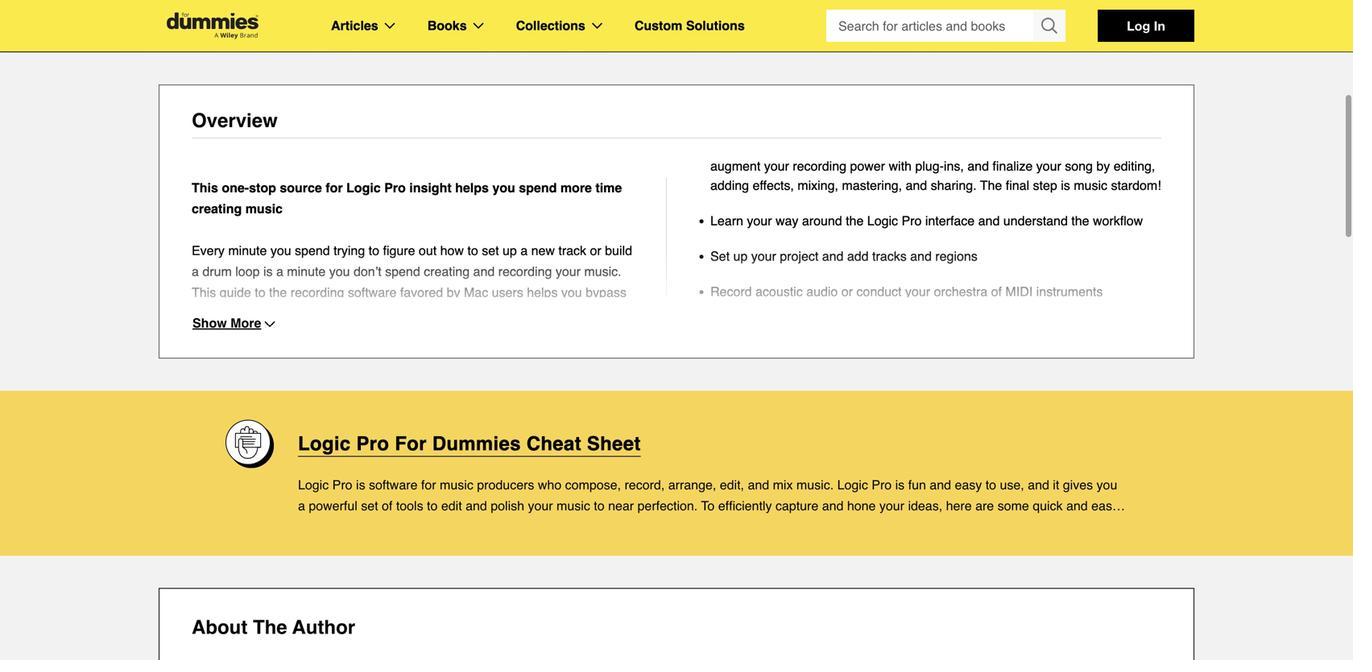 Task type: vqa. For each thing, say whether or not it's contained in the screenshot.
bottommost 'by'
yes



Task type: describe. For each thing, give the bounding box(es) containing it.
to left 'search'
[[288, 306, 298, 321]]

mastering,
[[842, 178, 902, 193]]

to right how
[[468, 243, 478, 258]]

use,
[[1000, 478, 1024, 493]]

1 horizontal spatial time
[[539, 306, 564, 321]]

to up 'needed'
[[255, 285, 266, 300]]

some
[[998, 499, 1029, 514]]

pro up powerful
[[332, 478, 352, 493]]

author
[[292, 617, 355, 639]]

learn
[[711, 213, 743, 228]]

figure
[[383, 243, 415, 258]]

orchestra
[[934, 284, 988, 299]]

time inside this one-stop source for logic pro insight helps you spend more time creating music
[[596, 180, 622, 195]]

effects,
[[753, 178, 794, 193]]

creating inside this one-stop source for logic pro insight helps you spend more time creating music
[[192, 201, 242, 216]]

gives
[[1063, 478, 1093, 493]]

and up mac
[[473, 264, 495, 279]]

every minute you spend trying to figure out how to set up a new track or build a drum loop is a minute you don't spend creating and recording your music. this guide to the recording software favored by mac users helps you bypass the time needed to search for tech answers and spend more time capturing sounds. discover the full recording power of logic pro, starting with launching a project and recording your audio. explore the built-in digital instruments and beat makers,
[[192, 243, 635, 384]]

logic inside every minute you spend trying to figure out how to set up a new track or build a drum loop is a minute you don't spend creating and recording your music. this guide to the recording software favored by mac users helps you bypass the time needed to search for tech answers and spend more time capturing sounds. discover the full recording power of logic pro, starting with launching a project and recording your audio. explore the built-in digital instruments and beat makers,
[[446, 327, 477, 342]]

compose,
[[565, 478, 621, 493]]

tips
[[298, 520, 318, 534]]

efficiently
[[718, 499, 772, 514]]

solutions
[[686, 18, 745, 33]]

capturing
[[567, 306, 620, 321]]

0 vertical spatial instruments
[[1036, 284, 1103, 299]]

open book categories image
[[473, 23, 484, 29]]

0 horizontal spatial easy
[[955, 478, 982, 493]]

around
[[802, 213, 842, 228]]

search
[[302, 306, 341, 321]]

log
[[1127, 18, 1150, 33]]

out
[[419, 243, 437, 258]]

bypass
[[586, 285, 627, 300]]

1 horizontal spatial or
[[842, 284, 853, 299]]

by inside augment your recording power with plug-ins, and finalize your song by editing, adding effects, mixing, mastering, and sharing. the final step is music stardom!
[[1097, 159, 1110, 174]]

collections
[[516, 18, 586, 33]]

and down gives
[[1067, 499, 1088, 514]]

various
[[362, 520, 403, 534]]

by inside every minute you spend trying to figure out how to set up a new track or build a drum loop is a minute you don't spend creating and recording your music. this guide to the recording software favored by mac users helps you bypass the time needed to search for tech answers and spend more time capturing sounds. discover the full recording power of logic pro, starting with launching a project and recording your audio. explore the built-in digital instruments and beat makers,
[[447, 285, 460, 300]]

to down compose,
[[594, 499, 605, 514]]

trying
[[334, 243, 365, 258]]

add
[[847, 249, 869, 264]]

your up step
[[1036, 159, 1062, 174]]

music up project.
[[557, 499, 590, 514]]

and right fun
[[930, 478, 951, 493]]

understand
[[1004, 213, 1068, 228]]

in
[[491, 348, 501, 363]]

music. inside logic pro is software for music producers who compose, record, arrange, edit, and mix music. logic pro is fun and easy to use, and it gives you a powerful set of tools to edit and polish your music to near perfection. to efficiently capture and hone your ideas, here are some quick and easy tips for the various phases of a logic pro project.
[[797, 478, 834, 493]]

set
[[711, 249, 730, 264]]

power inside augment your recording power with plug-ins, and finalize your song by editing, adding effects, mixing, mastering, and sharing. the final step is music stardom!
[[850, 159, 885, 174]]

is left fun
[[895, 478, 905, 493]]

spend left trying
[[295, 243, 330, 258]]

here
[[946, 499, 972, 514]]

tracks
[[872, 249, 907, 264]]

custom
[[635, 18, 683, 33]]

Search for articles and books text field
[[827, 10, 1035, 42]]

capture
[[776, 499, 819, 514]]

audio.
[[356, 348, 391, 363]]

pro up "hone"
[[872, 478, 892, 493]]

midi
[[1006, 284, 1033, 299]]

is up powerful
[[356, 478, 365, 493]]

a left new
[[521, 243, 528, 258]]

needed
[[241, 306, 284, 321]]

cookie consent banner dialog
[[0, 603, 1353, 661]]

finalize
[[993, 159, 1033, 174]]

and down launching on the left of the page
[[612, 348, 634, 363]]

custom solutions
[[635, 18, 745, 33]]

augment your recording power with plug-ins, and finalize your song by editing, adding effects, mixing, mastering, and sharing. the final step is music stardom!
[[711, 159, 1161, 193]]

for inside every minute you spend trying to figure out how to set up a new track or build a drum loop is a minute you don't spend creating and recording your music. this guide to the recording software favored by mac users helps you bypass the time needed to search for tech answers and spend more time capturing sounds. discover the full recording power of logic pro, starting with launching a project and recording your audio. explore the built-in digital instruments and beat makers,
[[344, 306, 359, 321]]

your down track
[[556, 264, 581, 279]]

set up your project and add tracks and regions
[[711, 249, 978, 264]]

a right loop
[[276, 264, 283, 279]]

build
[[605, 243, 632, 258]]

pro down polish
[[512, 520, 532, 534]]

this inside every minute you spend trying to figure out how to set up a new track or build a drum loop is a minute you don't spend creating and recording your music. this guide to the recording software favored by mac users helps you bypass the time needed to search for tech answers and spend more time capturing sounds. discover the full recording power of logic pro, starting with launching a project and recording your audio. explore the built-in digital instruments and beat makers,
[[192, 285, 216, 300]]

a up beat
[[192, 348, 199, 363]]

more inside every minute you spend trying to figure out how to set up a new track or build a drum loop is a minute you don't spend creating and recording your music. this guide to the recording software favored by mac users helps you bypass the time needed to search for tech answers and spend more time capturing sounds. discover the full recording power of logic pro, starting with launching a project and recording your audio. explore the built-in digital instruments and beat makers,
[[506, 306, 536, 321]]

guide
[[220, 285, 251, 300]]

built-
[[463, 348, 491, 363]]

and left "hone"
[[822, 499, 844, 514]]

pro left "for"
[[356, 433, 389, 455]]

recording up "users"
[[498, 264, 552, 279]]

explore
[[394, 348, 438, 363]]

discover
[[240, 327, 291, 342]]

is inside augment your recording power with plug-ins, and finalize your song by editing, adding effects, mixing, mastering, and sharing. the final step is music stardom!
[[1061, 178, 1070, 193]]

polish
[[491, 499, 524, 514]]

instruments inside every minute you spend trying to figure out how to set up a new track or build a drum loop is a minute you don't spend creating and recording your music. this guide to the recording software favored by mac users helps you bypass the time needed to search for tech answers and spend more time capturing sounds. discover the full recording power of logic pro, starting with launching a project and recording your audio. explore the built-in digital instruments and beat makers,
[[542, 348, 609, 363]]

music up edit
[[440, 478, 474, 493]]

of inside every minute you spend trying to figure out how to set up a new track or build a drum loop is a minute you don't spend creating and recording your music. this guide to the recording software favored by mac users helps you bypass the time needed to search for tech answers and spend more time capturing sounds. discover the full recording power of logic pro, starting with launching a project and recording your audio. explore the built-in digital instruments and beat makers,
[[432, 327, 442, 342]]

1 horizontal spatial up
[[733, 249, 748, 264]]

producers
[[477, 478, 534, 493]]

you inside this one-stop source for logic pro insight helps you spend more time creating music
[[492, 180, 515, 195]]

to
[[701, 499, 715, 514]]

conduct
[[857, 284, 902, 299]]

your right "conduct"
[[905, 284, 930, 299]]

the up sounds.
[[192, 306, 210, 321]]

about
[[192, 617, 248, 639]]

a right phases
[[466, 520, 474, 534]]

regions
[[935, 249, 978, 264]]

how
[[440, 243, 464, 258]]

recording inside augment your recording power with plug-ins, and finalize your song by editing, adding effects, mixing, mastering, and sharing. the final step is music stardom!
[[793, 159, 847, 174]]

spend up pro,
[[468, 306, 503, 321]]

for
[[395, 433, 427, 455]]

new
[[531, 243, 555, 258]]

answers
[[391, 306, 439, 321]]

and right edit
[[466, 499, 487, 514]]

song
[[1065, 159, 1093, 174]]

you down trying
[[329, 264, 350, 279]]

sheet
[[587, 433, 641, 455]]

and right tracks
[[910, 249, 932, 264]]

power inside every minute you spend trying to figure out how to set up a new track or build a drum loop is a minute you don't spend creating and recording your music. this guide to the recording software favored by mac users helps you bypass the time needed to search for tech answers and spend more time capturing sounds. discover the full recording power of logic pro, starting with launching a project and recording your audio. explore the built-in digital instruments and beat makers,
[[393, 327, 428, 342]]

your up the acoustic
[[751, 249, 776, 264]]

you up capturing
[[561, 285, 582, 300]]

powerful
[[309, 499, 357, 514]]

record,
[[625, 478, 665, 493]]

and left it
[[1028, 478, 1050, 493]]

your down full
[[327, 348, 352, 363]]

overview
[[192, 110, 278, 132]]

the left workflow
[[1072, 213, 1090, 228]]

perfection.
[[638, 499, 698, 514]]

and left mix
[[748, 478, 769, 493]]

books
[[428, 18, 467, 33]]

edit
[[441, 499, 462, 514]]

of down edit
[[452, 520, 463, 534]]

0 horizontal spatial the
[[253, 617, 287, 639]]

with inside every minute you spend trying to figure out how to set up a new track or build a drum loop is a minute you don't spend creating and recording your music. this guide to the recording software favored by mac users helps you bypass the time needed to search for tech answers and spend more time capturing sounds. discover the full recording power of logic pro, starting with launching a project and recording your audio. explore the built-in digital instruments and beat makers,
[[554, 327, 576, 342]]

pro left interface on the top right of page
[[902, 213, 922, 228]]

1 vertical spatial easy
[[1092, 499, 1119, 514]]

acoustic
[[756, 284, 803, 299]]

dummies
[[432, 433, 521, 455]]

spend down 'figure'
[[385, 264, 420, 279]]

hone
[[847, 499, 876, 514]]

track
[[559, 243, 586, 258]]

to up don't
[[369, 243, 379, 258]]

show more button
[[192, 313, 276, 334]]

adding
[[711, 178, 749, 193]]

loop
[[235, 264, 260, 279]]

step
[[1033, 178, 1058, 193]]

are
[[976, 499, 994, 514]]



Task type: locate. For each thing, give the bounding box(es) containing it.
1 vertical spatial the
[[253, 617, 287, 639]]

and right ins,
[[968, 159, 989, 174]]

the inside augment your recording power with plug-ins, and finalize your song by editing, adding effects, mixing, mastering, and sharing. the final step is music stardom!
[[980, 178, 1002, 193]]

you right gives
[[1097, 478, 1118, 493]]

0 vertical spatial more
[[561, 180, 592, 195]]

more up track
[[561, 180, 592, 195]]

augment
[[711, 159, 761, 174]]

for left tech
[[344, 306, 359, 321]]

for right tips
[[322, 520, 337, 534]]

the left full
[[294, 327, 312, 342]]

open article categories image
[[385, 23, 395, 29]]

for right source at the left of the page
[[326, 180, 343, 195]]

1 vertical spatial or
[[842, 284, 853, 299]]

ideas,
[[908, 499, 943, 514]]

0 horizontal spatial with
[[554, 327, 576, 342]]

show more
[[193, 316, 261, 331]]

way
[[776, 213, 799, 228]]

you
[[492, 180, 515, 195], [271, 243, 291, 258], [329, 264, 350, 279], [561, 285, 582, 300], [1097, 478, 1118, 493]]

1 horizontal spatial by
[[1097, 159, 1110, 174]]

full
[[316, 327, 332, 342]]

with
[[889, 159, 912, 174], [554, 327, 576, 342]]

time
[[596, 180, 622, 195], [213, 306, 238, 321], [539, 306, 564, 321]]

your up effects,
[[764, 159, 789, 174]]

articles
[[331, 18, 378, 33]]

1 horizontal spatial power
[[850, 159, 885, 174]]

1 horizontal spatial with
[[889, 159, 912, 174]]

set inside every minute you spend trying to figure out how to set up a new track or build a drum loop is a minute you don't spend creating and recording your music. this guide to the recording software favored by mac users helps you bypass the time needed to search for tech answers and spend more time capturing sounds. discover the full recording power of logic pro, starting with launching a project and recording your audio. explore the built-in digital instruments and beat makers,
[[482, 243, 499, 258]]

1 vertical spatial software
[[369, 478, 418, 493]]

the up 'needed'
[[269, 285, 287, 300]]

with inside augment your recording power with plug-ins, and finalize your song by editing, adding effects, mixing, mastering, and sharing. the final step is music stardom!
[[889, 159, 912, 174]]

a up tips
[[298, 499, 305, 514]]

0 vertical spatial power
[[850, 159, 885, 174]]

logic pro for dummies cheat sheet link
[[298, 431, 641, 457]]

easy up here
[[955, 478, 982, 493]]

creating down how
[[424, 264, 470, 279]]

it
[[1053, 478, 1060, 493]]

1 vertical spatial set
[[361, 499, 378, 514]]

tech
[[363, 306, 387, 321]]

1 vertical spatial creating
[[424, 264, 470, 279]]

instruments
[[1036, 284, 1103, 299], [542, 348, 609, 363]]

recording down full
[[270, 348, 324, 363]]

record
[[711, 284, 752, 299]]

group
[[827, 10, 1066, 42]]

1 horizontal spatial more
[[561, 180, 592, 195]]

interface
[[925, 213, 975, 228]]

creating
[[192, 201, 242, 216], [424, 264, 470, 279]]

0 horizontal spatial minute
[[228, 243, 267, 258]]

0 horizontal spatial more
[[506, 306, 536, 321]]

you up 'needed'
[[271, 243, 291, 258]]

up right set
[[733, 249, 748, 264]]

0 horizontal spatial instruments
[[542, 348, 609, 363]]

project down way
[[780, 249, 819, 264]]

phases
[[407, 520, 448, 534]]

0 vertical spatial minute
[[228, 243, 267, 258]]

pro,
[[480, 327, 504, 342]]

music inside this one-stop source for logic pro insight helps you spend more time creating music
[[245, 201, 283, 216]]

of up various
[[382, 499, 393, 514]]

your left way
[[747, 213, 772, 228]]

0 horizontal spatial power
[[393, 327, 428, 342]]

logic pro is software for music producers who compose, record, arrange, edit, and mix music. logic pro is fun and easy to use, and it gives you a powerful set of tools to edit and polish your music to near perfection. to efficiently capture and hone your ideas, here are some quick and easy tips for the various phases of a logic pro project.
[[298, 478, 1119, 534]]

1 horizontal spatial minute
[[287, 264, 326, 279]]

plug-
[[915, 159, 944, 174]]

custom solutions link
[[635, 15, 745, 36]]

more up starting
[[506, 306, 536, 321]]

you inside logic pro is software for music producers who compose, record, arrange, edit, and mix music. logic pro is fun and easy to use, and it gives you a powerful set of tools to edit and polish your music to near perfection. to efficiently capture and hone your ideas, here are some quick and easy tips for the various phases of a logic pro project.
[[1097, 478, 1118, 493]]

recording up mixing,
[[793, 159, 847, 174]]

the
[[846, 213, 864, 228], [1072, 213, 1090, 228], [269, 285, 287, 300], [192, 306, 210, 321], [294, 327, 312, 342], [442, 348, 460, 363], [340, 520, 358, 534]]

0 vertical spatial software
[[348, 285, 397, 300]]

spend inside this one-stop source for logic pro insight helps you spend more time creating music
[[519, 180, 557, 195]]

power
[[850, 159, 885, 174], [393, 327, 428, 342]]

log in
[[1127, 18, 1166, 33]]

and down 'plug-'
[[906, 178, 927, 193]]

to left edit
[[427, 499, 438, 514]]

helps right "users"
[[527, 285, 558, 300]]

music down stop
[[245, 201, 283, 216]]

this inside this one-stop source for logic pro insight helps you spend more time creating music
[[192, 180, 218, 195]]

0 vertical spatial easy
[[955, 478, 982, 493]]

open collections list image
[[592, 23, 602, 29]]

creating inside every minute you spend trying to figure out how to set up a new track or build a drum loop is a minute you don't spend creating and recording your music. this guide to the recording software favored by mac users helps you bypass the time needed to search for tech answers and spend more time capturing sounds. discover the full recording power of logic pro, starting with launching a project and recording your audio. explore the built-in digital instruments and beat makers,
[[424, 264, 470, 279]]

of up explore at left
[[432, 327, 442, 342]]

and down mac
[[442, 306, 464, 321]]

by right song
[[1097, 159, 1110, 174]]

1 this from the top
[[192, 180, 218, 195]]

0 horizontal spatial set
[[361, 499, 378, 514]]

of
[[991, 284, 1002, 299], [432, 327, 442, 342], [382, 499, 393, 514], [452, 520, 463, 534]]

quick
[[1033, 499, 1063, 514]]

2 this from the top
[[192, 285, 216, 300]]

0 horizontal spatial by
[[447, 285, 460, 300]]

about the author
[[192, 617, 355, 639]]

1 horizontal spatial creating
[[424, 264, 470, 279]]

0 horizontal spatial time
[[213, 306, 238, 321]]

the left built-
[[442, 348, 460, 363]]

edit,
[[720, 478, 744, 493]]

1 vertical spatial by
[[447, 285, 460, 300]]

project inside every minute you spend trying to figure out how to set up a new track or build a drum loop is a minute you don't spend creating and recording your music. this guide to the recording software favored by mac users helps you bypass the time needed to search for tech answers and spend more time capturing sounds. discover the full recording power of logic pro, starting with launching a project and recording your audio. explore the built-in digital instruments and beat makers,
[[202, 348, 241, 363]]

the inside logic pro is software for music producers who compose, record, arrange, edit, and mix music. logic pro is fun and easy to use, and it gives you a powerful set of tools to edit and polish your music to near perfection. to efficiently capture and hone your ideas, here are some quick and easy tips for the various phases of a logic pro project.
[[340, 520, 358, 534]]

helps right insight
[[455, 180, 489, 195]]

for inside this one-stop source for logic pro insight helps you spend more time creating music
[[326, 180, 343, 195]]

the right about
[[253, 617, 287, 639]]

tools
[[396, 499, 423, 514]]

music. up bypass
[[584, 264, 622, 279]]

0 vertical spatial with
[[889, 159, 912, 174]]

users
[[492, 285, 523, 300]]

audio
[[806, 284, 838, 299]]

starting
[[508, 327, 550, 342]]

more inside this one-stop source for logic pro insight helps you spend more time creating music
[[561, 180, 592, 195]]

0 horizontal spatial up
[[503, 243, 517, 258]]

set inside logic pro is software for music producers who compose, record, arrange, edit, and mix music. logic pro is fun and easy to use, and it gives you a powerful set of tools to edit and polish your music to near perfection. to efficiently capture and hone your ideas, here are some quick and easy tips for the various phases of a logic pro project.
[[361, 499, 378, 514]]

minute up loop
[[228, 243, 267, 258]]

sharing.
[[931, 178, 977, 193]]

insight
[[409, 180, 452, 195]]

and down discover
[[245, 348, 266, 363]]

1 vertical spatial project
[[202, 348, 241, 363]]

music down song
[[1074, 178, 1108, 193]]

final
[[1006, 178, 1030, 193]]

minute up 'search'
[[287, 264, 326, 279]]

every
[[192, 243, 225, 258]]

or left build
[[590, 243, 602, 258]]

software inside logic pro is software for music producers who compose, record, arrange, edit, and mix music. logic pro is fun and easy to use, and it gives you a powerful set of tools to edit and polish your music to near perfection. to efficiently capture and hone your ideas, here are some quick and easy tips for the various phases of a logic pro project.
[[369, 478, 418, 493]]

0 vertical spatial project
[[780, 249, 819, 264]]

music. inside every minute you spend trying to figure out how to set up a new track or build a drum loop is a minute you don't spend creating and recording your music. this guide to the recording software favored by mac users helps you bypass the time needed to search for tech answers and spend more time capturing sounds. discover the full recording power of logic pro, starting with launching a project and recording your audio. explore the built-in digital instruments and beat makers,
[[584, 264, 622, 279]]

is
[[1061, 178, 1070, 193], [263, 264, 273, 279], [356, 478, 365, 493], [895, 478, 905, 493]]

the down powerful
[[340, 520, 358, 534]]

easy down gives
[[1092, 499, 1119, 514]]

software inside every minute you spend trying to figure out how to set up a new track or build a drum loop is a minute you don't spend creating and recording your music. this guide to the recording software favored by mac users helps you bypass the time needed to search for tech answers and spend more time capturing sounds. discover the full recording power of logic pro, starting with launching a project and recording your audio. explore the built-in digital instruments and beat makers,
[[348, 285, 397, 300]]

0 vertical spatial music.
[[584, 264, 622, 279]]

source
[[280, 180, 322, 195]]

music.
[[584, 264, 622, 279], [797, 478, 834, 493]]

music. up capture
[[797, 478, 834, 493]]

time up build
[[596, 180, 622, 195]]

logo image
[[159, 12, 267, 39]]

up inside every minute you spend trying to figure out how to set up a new track or build a drum loop is a minute you don't spend creating and recording your music. this guide to the recording software favored by mac users helps you bypass the time needed to search for tech answers and spend more time capturing sounds. discover the full recording power of logic pro, starting with launching a project and recording your audio. explore the built-in digital instruments and beat makers,
[[503, 243, 517, 258]]

mac
[[464, 285, 488, 300]]

set up various
[[361, 499, 378, 514]]

1 horizontal spatial project
[[780, 249, 819, 264]]

don't
[[354, 264, 382, 279]]

0 vertical spatial helps
[[455, 180, 489, 195]]

beat
[[192, 369, 217, 384]]

1 vertical spatial minute
[[287, 264, 326, 279]]

0 horizontal spatial music.
[[584, 264, 622, 279]]

show
[[193, 316, 227, 331]]

1 horizontal spatial the
[[980, 178, 1002, 193]]

with left 'plug-'
[[889, 159, 912, 174]]

the
[[980, 178, 1002, 193], [253, 617, 287, 639]]

mixing,
[[798, 178, 839, 193]]

0 vertical spatial this
[[192, 180, 218, 195]]

helps inside this one-stop source for logic pro insight helps you spend more time creating music
[[455, 180, 489, 195]]

near
[[608, 499, 634, 514]]

in
[[1154, 18, 1166, 33]]

1 vertical spatial music.
[[797, 478, 834, 493]]

0 horizontal spatial creating
[[192, 201, 242, 216]]

set right how
[[482, 243, 499, 258]]

drum
[[202, 264, 232, 279]]

power up "mastering,"
[[850, 159, 885, 174]]

you right insight
[[492, 180, 515, 195]]

1 vertical spatial helps
[[527, 285, 558, 300]]

0 vertical spatial the
[[980, 178, 1002, 193]]

0 vertical spatial by
[[1097, 159, 1110, 174]]

stop
[[249, 180, 276, 195]]

easy
[[955, 478, 982, 493], [1092, 499, 1119, 514]]

0 vertical spatial set
[[482, 243, 499, 258]]

your down who
[[528, 499, 553, 514]]

for up "tools"
[[421, 478, 436, 493]]

is right step
[[1061, 178, 1070, 193]]

spend
[[519, 180, 557, 195], [295, 243, 330, 258], [385, 264, 420, 279], [468, 306, 503, 321]]

with down capturing
[[554, 327, 576, 342]]

0 horizontal spatial or
[[590, 243, 602, 258]]

2 horizontal spatial time
[[596, 180, 622, 195]]

or
[[590, 243, 602, 258], [842, 284, 853, 299]]

one-
[[222, 180, 249, 195]]

helps
[[455, 180, 489, 195], [527, 285, 558, 300]]

the right around
[[846, 213, 864, 228]]

1 vertical spatial this
[[192, 285, 216, 300]]

logic pro for dummies cheat sheet
[[298, 433, 641, 455]]

and right interface on the top right of page
[[978, 213, 1000, 228]]

helps inside every minute you spend trying to figure out how to set up a new track or build a drum loop is a minute you don't spend creating and recording your music. this guide to the recording software favored by mac users helps you bypass the time needed to search for tech answers and spend more time capturing sounds. discover the full recording power of logic pro, starting with launching a project and recording your audio. explore the built-in digital instruments and beat makers,
[[527, 285, 558, 300]]

this down drum
[[192, 285, 216, 300]]

0 vertical spatial creating
[[192, 201, 242, 216]]

recording up audio. on the left of page
[[336, 327, 389, 342]]

is right loop
[[263, 264, 273, 279]]

up left new
[[503, 243, 517, 258]]

1 horizontal spatial set
[[482, 243, 499, 258]]

1 horizontal spatial instruments
[[1036, 284, 1103, 299]]

pro inside this one-stop source for logic pro insight helps you spend more time creating music
[[384, 180, 406, 195]]

1 vertical spatial power
[[393, 327, 428, 342]]

1 horizontal spatial helps
[[527, 285, 558, 300]]

favored
[[400, 285, 443, 300]]

software up tech
[[348, 285, 397, 300]]

project.
[[535, 520, 577, 534]]

1 vertical spatial more
[[506, 306, 536, 321]]

set
[[482, 243, 499, 258], [361, 499, 378, 514]]

log in link
[[1098, 10, 1195, 42]]

instruments down launching on the left of the page
[[542, 348, 609, 363]]

1 horizontal spatial easy
[[1092, 499, 1119, 514]]

recording
[[793, 159, 847, 174], [498, 264, 552, 279], [291, 285, 344, 300], [336, 327, 389, 342], [270, 348, 324, 363]]

0 horizontal spatial project
[[202, 348, 241, 363]]

and left add
[[822, 249, 844, 264]]

logic inside this one-stop source for logic pro insight helps you spend more time creating music
[[346, 180, 381, 195]]

recording up 'search'
[[291, 285, 344, 300]]

instruments right midi
[[1036, 284, 1103, 299]]

a
[[521, 243, 528, 258], [192, 264, 199, 279], [276, 264, 283, 279], [192, 348, 199, 363], [298, 499, 305, 514], [466, 520, 474, 534]]

your right "hone"
[[880, 499, 905, 514]]

launching
[[580, 327, 635, 342]]

a left drum
[[192, 264, 199, 279]]

of left midi
[[991, 284, 1002, 299]]

this one-stop source for logic pro insight helps you spend more time creating music
[[192, 180, 622, 216]]

sounds.
[[192, 327, 237, 342]]

1 vertical spatial instruments
[[542, 348, 609, 363]]

record acoustic audio or conduct your orchestra of midi instruments
[[711, 284, 1103, 299]]

fun
[[908, 478, 926, 493]]

stardom!
[[1111, 178, 1161, 193]]

1 vertical spatial with
[[554, 327, 576, 342]]

1 horizontal spatial music.
[[797, 478, 834, 493]]

by left mac
[[447, 285, 460, 300]]

project
[[780, 249, 819, 264], [202, 348, 241, 363]]

0 vertical spatial or
[[590, 243, 602, 258]]

pro left insight
[[384, 180, 406, 195]]

workflow
[[1093, 213, 1143, 228]]

0 horizontal spatial helps
[[455, 180, 489, 195]]

by
[[1097, 159, 1110, 174], [447, 285, 460, 300]]

music inside augment your recording power with plug-ins, and finalize your song by editing, adding effects, mixing, mastering, and sharing. the final step is music stardom!
[[1074, 178, 1108, 193]]

mix
[[773, 478, 793, 493]]

is inside every minute you spend trying to figure out how to set up a new track or build a drum loop is a minute you don't spend creating and recording your music. this guide to the recording software favored by mac users helps you bypass the time needed to search for tech answers and spend more time capturing sounds. discover the full recording power of logic pro, starting with launching a project and recording your audio. explore the built-in digital instruments and beat makers,
[[263, 264, 273, 279]]

time up starting
[[539, 306, 564, 321]]

or right audio
[[842, 284, 853, 299]]

or inside every minute you spend trying to figure out how to set up a new track or build a drum loop is a minute you don't spend creating and recording your music. this guide to the recording software favored by mac users helps you bypass the time needed to search for tech answers and spend more time capturing sounds. discover the full recording power of logic pro, starting with launching a project and recording your audio. explore the built-in digital instruments and beat makers,
[[590, 243, 602, 258]]

to left use,
[[986, 478, 997, 493]]



